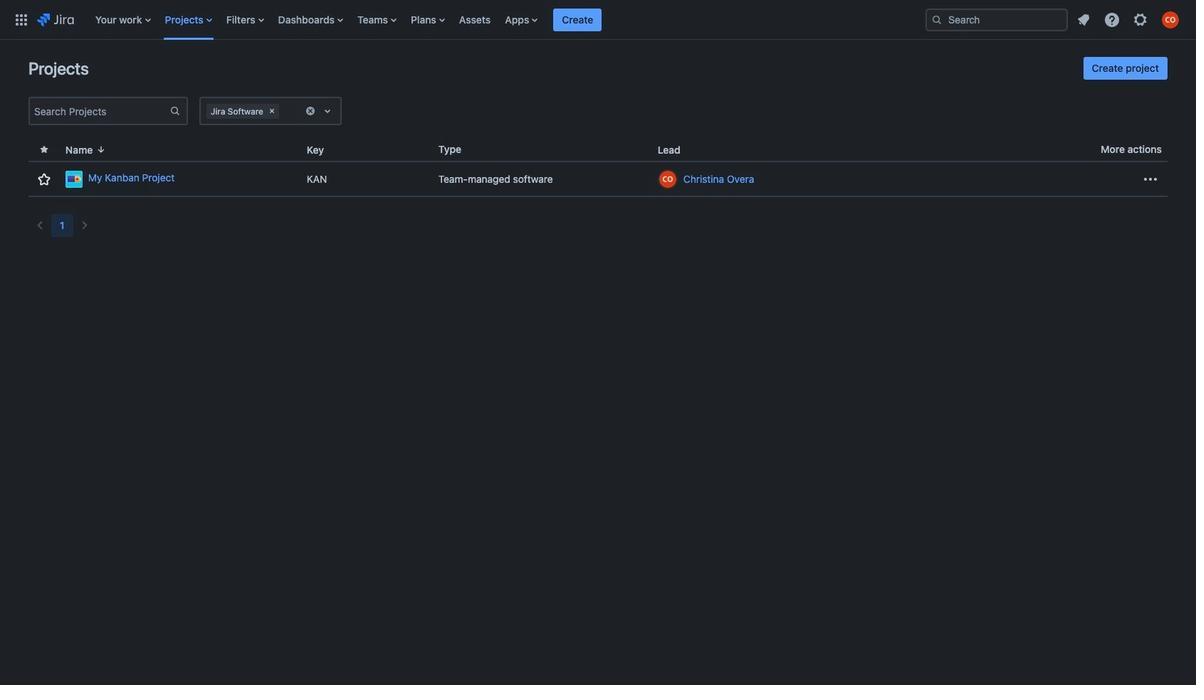 Task type: locate. For each thing, give the bounding box(es) containing it.
notifications image
[[1075, 11, 1092, 28]]

Search field
[[926, 8, 1068, 31]]

star my kanban project image
[[36, 171, 53, 188]]

Choose Jira products text field
[[282, 104, 285, 118]]

0 horizontal spatial list
[[88, 0, 914, 40]]

banner
[[0, 0, 1196, 40]]

primary element
[[9, 0, 914, 40]]

search image
[[932, 14, 943, 25]]

more image
[[1142, 171, 1159, 188]]

None search field
[[926, 8, 1068, 31]]

previous image
[[31, 217, 48, 234]]

help image
[[1104, 11, 1121, 28]]

jira image
[[37, 11, 74, 28], [37, 11, 74, 28]]

group
[[1084, 57, 1168, 80]]

list item
[[554, 0, 602, 40]]

clear image
[[305, 105, 316, 117]]

list
[[88, 0, 914, 40], [1071, 7, 1188, 32]]



Task type: describe. For each thing, give the bounding box(es) containing it.
open image
[[319, 103, 336, 120]]

appswitcher icon image
[[13, 11, 30, 28]]

Search Projects text field
[[30, 101, 169, 121]]

next image
[[76, 217, 93, 234]]

settings image
[[1132, 11, 1149, 28]]

clear image
[[266, 105, 278, 117]]

1 horizontal spatial list
[[1071, 7, 1188, 32]]

your profile and settings image
[[1162, 11, 1179, 28]]



Task type: vqa. For each thing, say whether or not it's contained in the screenshot.
Blueprints at left top
no



